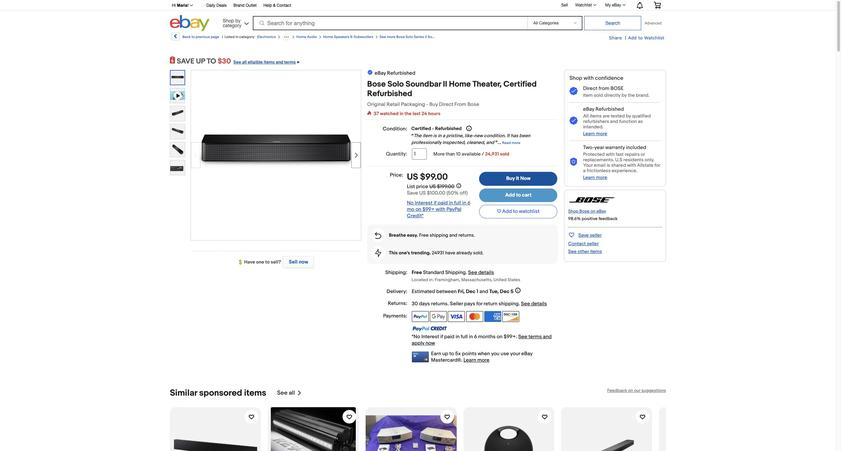 Task type: describe. For each thing, give the bounding box(es) containing it.
24,931
[[485, 151, 499, 157]]

brand.
[[636, 92, 650, 98]]

see more bose solo series ii soundbar - black (845194-1... link
[[380, 35, 475, 39]]

ebay up all
[[584, 106, 595, 113]]

2 horizontal spatial .
[[519, 301, 520, 307]]

repairs
[[625, 152, 640, 157]]

bose
[[611, 85, 624, 92]]

one
[[256, 259, 264, 265]]

learn more for refurbished
[[584, 131, 608, 137]]

more left you
[[478, 357, 490, 364]]

full for mo
[[454, 200, 461, 207]]

list
[[407, 184, 415, 190]]

buy it now
[[507, 176, 531, 182]]

refurbished right text__icon
[[387, 70, 416, 77]]

see inside see terms and apply now
[[519, 334, 528, 340]]

1 horizontal spatial us
[[420, 190, 426, 197]]

similar sponsored items
[[170, 388, 266, 399]]

in inside " the item is in a pristine, like-new condition. it has been professionally inspected, cleaned, and
[[438, 133, 442, 139]]

terms inside see terms and apply now
[[529, 334, 542, 340]]

contact inside 'contact seller see other items'
[[569, 241, 586, 247]]

buy inside bose solo soundbar ii home theater, certified refurbished original retail packaging - buy direct from bose
[[430, 101, 438, 108]]

in right the listed
[[236, 35, 239, 39]]

is inside " the item is in a pristine, like-new condition. it has been professionally inspected, cleaned, and
[[434, 133, 437, 139]]

price
[[416, 184, 429, 190]]

add to cart link
[[480, 189, 558, 202]]

save up to $30
[[177, 57, 231, 66]]

paid for mo
[[438, 200, 448, 207]]

ebay mastercard image
[[412, 352, 429, 363]]

picture 3 of 5 image
[[170, 124, 185, 139]]

1 dec from the left
[[466, 289, 476, 295]]

Search for anything text field
[[254, 17, 527, 30]]

in left months
[[469, 334, 473, 340]]

shop for shop by category
[[223, 18, 234, 23]]

6 for no interest if paid in full in 6 mo on $99+ with paypal credit*
[[468, 200, 471, 207]]

learn inside the two-year warranty included protected with fast repairs or replacements. u.s residents only. your email is shared with allstate for a frictionless experience. learn more
[[584, 175, 595, 181]]

tue,
[[490, 289, 499, 295]]

share | add to watchlist
[[609, 35, 665, 41]]

speakers
[[334, 35, 350, 39]]

see inside 'contact seller see other items'
[[569, 249, 577, 255]]

on left $99+. on the bottom
[[497, 334, 503, 340]]

full for months
[[461, 334, 468, 340]]

for inside the two-year warranty included protected with fast repairs or replacements. u.s residents only. your email is shared with allstate for a frictionless experience. learn more
[[655, 163, 661, 168]]

and inside " the item is in a pristine, like-new condition. it has been professionally inspected, cleaned, and
[[487, 140, 495, 146]]

sell for sell
[[562, 3, 568, 7]]

see more bose solo series ii soundbar - black (845194-1...
[[380, 35, 475, 39]]

shop for shop with confidence
[[570, 75, 583, 82]]

sold inside direct from bose item sold directly by the brand.
[[594, 92, 604, 98]]

on inside 'no interest if paid in full in 6 mo on $99+ with paypal credit*'
[[416, 207, 422, 213]]

1 vertical spatial free
[[412, 270, 422, 276]]

bose solo soundbar ii home theater, certified refurbished - picture 1 of 5 image
[[191, 91, 361, 218]]

save us $100.00 (50% off)
[[407, 190, 468, 197]]

theater,
[[473, 80, 502, 89]]

more
[[434, 151, 445, 157]]

shop by category button
[[220, 15, 250, 30]]

it inside " the item is in a pristine, like-new condition. it has been professionally inspected, cleaned, and
[[507, 133, 510, 139]]

no
[[407, 200, 414, 207]]

refurbished up "are"
[[596, 106, 624, 113]]

the inside main content
[[405, 111, 412, 117]]

advanced link
[[642, 16, 666, 30]]

frictionless
[[587, 168, 611, 174]]

this one's trending. 24931 have already sold.
[[389, 250, 484, 256]]

directly
[[605, 92, 621, 98]]

for inside the us $99.00 main content
[[477, 301, 483, 307]]

1 vertical spatial ebay refurbished
[[584, 106, 624, 113]]

days
[[419, 301, 430, 307]]

10
[[457, 151, 461, 157]]

2 horizontal spatial us
[[430, 184, 436, 190]]

help & contact
[[264, 3, 291, 8]]

new
[[474, 133, 483, 139]]

paypal image
[[412, 311, 429, 322]]

united
[[494, 277, 507, 283]]

direct inside bose solo soundbar ii home theater, certified refurbished original retail packaging - buy direct from bose
[[439, 101, 454, 108]]

0 horizontal spatial .
[[448, 301, 449, 307]]

sell link
[[559, 3, 571, 7]]

been
[[520, 133, 531, 139]]

warranty
[[606, 145, 625, 151]]

fri,
[[458, 289, 465, 295]]

my
[[606, 3, 611, 7]]

delivery:
[[387, 289, 408, 295]]

0 horizontal spatial us
[[407, 172, 419, 183]]

category:
[[239, 35, 255, 39]]

bose down text__icon
[[367, 80, 386, 89]]

bose right "from"
[[468, 101, 480, 108]]

see all
[[277, 390, 295, 397]]

home speakers & subwoofers link
[[323, 35, 374, 39]]

up
[[443, 351, 449, 357]]

by inside all items are tested by qualified refurbishers and function as intended.
[[626, 113, 631, 119]]

in up 5x
[[456, 334, 460, 340]]

watchlist inside 'share | add to watchlist'
[[645, 35, 665, 40]]

0 vertical spatial soundbar
[[428, 35, 444, 39]]

paid for months
[[445, 334, 455, 340]]

subwoofers
[[354, 35, 374, 39]]

to inside 'share | add to watchlist'
[[639, 35, 643, 40]]

save seller
[[579, 233, 602, 238]]

home for home audio
[[296, 35, 307, 39]]

home inside bose solo soundbar ii home theater, certified refurbished original retail packaging - buy direct from bose
[[449, 80, 471, 89]]

credit*
[[407, 213, 424, 219]]

to right one on the left
[[265, 259, 270, 265]]

98.6%
[[569, 216, 581, 222]]

learn for *no interest if paid in full in 6 months on $99+.
[[464, 357, 477, 364]]

picture 5 of 5 image
[[170, 161, 185, 175]]

price:
[[390, 172, 403, 179]]

with inside 'no interest if paid in full in 6 mo on $99+ with paypal credit*'
[[436, 207, 446, 213]]

in down off)
[[463, 200, 467, 207]]

like-
[[465, 133, 475, 139]]

retail
[[387, 101, 400, 108]]

quantity:
[[386, 151, 408, 158]]

estimated
[[412, 289, 435, 295]]

- inside bose solo soundbar ii home theater, certified refurbished original retail packaging - buy direct from bose
[[427, 101, 429, 108]]

experience.
[[612, 168, 638, 174]]

discover image
[[503, 311, 520, 322]]

pristine,
[[447, 133, 464, 139]]

solo inside bose solo soundbar ii home theater, certified refurbished original retail packaging - buy direct from bose
[[388, 80, 404, 89]]

one's
[[399, 250, 410, 256]]

& inside account navigation
[[273, 3, 276, 8]]

See all text field
[[277, 390, 295, 397]]

cleaned,
[[467, 140, 485, 146]]

items inside all items are tested by qualified refurbishers and function as intended.
[[590, 113, 602, 119]]

home for home speakers & subwoofers
[[323, 35, 333, 39]]

more down intended.
[[596, 131, 608, 137]]

more inside " ... read more
[[512, 141, 521, 145]]

paypal
[[447, 207, 462, 213]]

visa image
[[448, 311, 465, 322]]

previous
[[196, 35, 210, 39]]

replacements.
[[584, 157, 615, 163]]

back to previous page link
[[171, 32, 219, 43]]

watched
[[380, 111, 399, 117]]

ebay inside earn up to 5x points when you use your ebay mastercard®.
[[522, 351, 533, 357]]

0 vertical spatial shipping
[[430, 233, 449, 239]]

*no interest if paid in full in 6 months on $99+.
[[412, 334, 519, 340]]

ebay up feedback
[[597, 209, 607, 214]]

you
[[491, 351, 500, 357]]

see all link
[[277, 388, 302, 399]]

my ebay link
[[602, 1, 629, 9]]

ebay refurbished inside the us $99.00 main content
[[375, 70, 416, 77]]

with details__icon image for this one's trending.
[[375, 249, 381, 258]]

6 for *no interest if paid in full in 6 months on $99+.
[[474, 334, 477, 340]]

1 horizontal spatial .
[[466, 270, 467, 276]]

bose up positive
[[580, 209, 590, 214]]

$199.00
[[437, 184, 455, 190]]

dollar sign image
[[239, 260, 244, 265]]

add for add to cart
[[506, 192, 515, 198]]

"
[[412, 133, 414, 139]]

refurbished inside bose solo soundbar ii home theater, certified refurbished original retail packaging - buy direct from bose
[[367, 89, 413, 99]]

refurbished up pristine,
[[435, 126, 462, 132]]

paypal credit image
[[412, 327, 447, 332]]

your
[[584, 163, 593, 168]]

category
[[223, 23, 242, 28]]

mastercard®.
[[431, 357, 463, 364]]

0 horizontal spatial |
[[222, 35, 223, 39]]

if for *no
[[441, 334, 443, 340]]

u.s
[[616, 157, 623, 163]]

learn for direct from bose
[[584, 131, 595, 137]]

2 vertical spatial -
[[432, 126, 434, 132]]

24931
[[432, 250, 444, 256]]

electronics
[[257, 35, 276, 39]]

sponsored
[[199, 388, 242, 399]]

soundbar inside bose solo soundbar ii home theater, certified refurbished original retail packaging - buy direct from bose
[[406, 80, 441, 89]]

our
[[635, 388, 641, 394]]

1 horizontal spatial buy
[[507, 176, 515, 182]]

1 horizontal spatial it
[[516, 176, 520, 182]]

contact seller see other items
[[569, 241, 602, 255]]

add to watchlist link
[[629, 35, 665, 41]]

or
[[641, 152, 645, 157]]

add for add to watchlist
[[503, 208, 512, 215]]

2 dec from the left
[[500, 289, 510, 295]]

than
[[446, 151, 455, 157]]

bose down search for anything text field
[[397, 35, 405, 39]]

!
[[188, 3, 189, 8]]

item
[[584, 92, 593, 98]]

with details__icon image for ebay refurbished
[[570, 117, 578, 125]]

1 vertical spatial certified
[[412, 126, 431, 132]]

save
[[177, 57, 194, 66]]

to inside earn up to 5x points when you use your ebay mastercard®.
[[450, 351, 454, 357]]

a inside the two-year warranty included protected with fast repairs or replacements. u.s residents only. your email is shared with allstate for a frictionless experience. learn more
[[584, 168, 586, 174]]

0 vertical spatial -
[[445, 35, 446, 39]]

by inside shop by category
[[236, 18, 241, 23]]

text__icon image
[[367, 70, 373, 76]]

months
[[479, 334, 496, 340]]

master card image
[[466, 311, 483, 322]]

$100.00
[[427, 190, 446, 197]]



Task type: locate. For each thing, give the bounding box(es) containing it.
(845194-
[[457, 35, 471, 39]]

0 vertical spatial ebay refurbished
[[375, 70, 416, 77]]

interest right no
[[415, 200, 433, 207]]

soundbar
[[428, 35, 444, 39], [406, 80, 441, 89]]

solo up retail
[[388, 80, 404, 89]]

returns:
[[388, 301, 408, 307]]

daily
[[207, 3, 215, 8]]

1 vertical spatial -
[[427, 101, 429, 108]]

add
[[629, 35, 637, 40], [506, 192, 515, 198], [503, 208, 512, 215]]

watchlist right sell link
[[576, 3, 592, 7]]

interest down paypal credit image
[[422, 334, 440, 340]]

1 horizontal spatial shipping
[[499, 301, 519, 307]]

certified
[[504, 80, 537, 89], [412, 126, 431, 132]]

1 horizontal spatial for
[[655, 163, 661, 168]]

it left "has"
[[507, 133, 510, 139]]

ebay inside account navigation
[[612, 3, 622, 7]]

0 horizontal spatial terms
[[284, 60, 296, 65]]

0 vertical spatial all
[[242, 60, 247, 65]]

all
[[242, 60, 247, 65], [289, 390, 295, 397]]

to inside the add to watchlist button
[[513, 208, 518, 215]]

advanced
[[645, 21, 662, 25]]

1 horizontal spatial the
[[628, 92, 635, 98]]

and inside all items are tested by qualified refurbishers and function as intended.
[[611, 119, 619, 124]]

us down $99.00
[[430, 184, 436, 190]]

is down certified - refurbished
[[434, 133, 437, 139]]

a inside " the item is in a pristine, like-new condition. it has been professionally inspected, cleaned, and
[[443, 133, 445, 139]]

0 vertical spatial if
[[434, 200, 437, 207]]

1 vertical spatial the
[[405, 111, 412, 117]]

1...
[[471, 35, 475, 39]]

1 vertical spatial full
[[461, 334, 468, 340]]

on up the 98.6% positive feedback
[[591, 209, 596, 214]]

located
[[412, 277, 428, 283]]

to inside back to previous page link
[[192, 35, 195, 39]]

estimated between fri, dec 1 and tue, dec 5
[[412, 289, 514, 295]]

1 horizontal spatial solo
[[406, 35, 413, 39]]

it left now
[[516, 176, 520, 182]]

learn inside the us $99.00 main content
[[464, 357, 477, 364]]

solo left 'series'
[[406, 35, 413, 39]]

1 horizontal spatial sold
[[594, 92, 604, 98]]

1 vertical spatial learn more link
[[584, 175, 608, 181]]

now
[[521, 176, 531, 182]]

sold down the from
[[594, 92, 604, 98]]

shop by category banner
[[168, 0, 667, 33]]

6 down off)
[[468, 200, 471, 207]]

bose
[[397, 35, 405, 39], [367, 80, 386, 89], [468, 101, 480, 108], [580, 209, 590, 214]]

have
[[244, 259, 255, 265]]

0 vertical spatial now
[[299, 259, 308, 266]]

0 vertical spatial learn more
[[584, 131, 608, 137]]

add inside 'share | add to watchlist'
[[629, 35, 637, 40]]

0 vertical spatial 6
[[468, 200, 471, 207]]

breathe easy. free shipping and returns.
[[389, 233, 475, 239]]

0 horizontal spatial dec
[[466, 289, 476, 295]]

with details__icon image left your
[[570, 158, 578, 166]]

interest for *no
[[422, 334, 440, 340]]

watchlist inside account navigation
[[576, 3, 592, 7]]

in right watched
[[400, 111, 404, 117]]

watchlist
[[576, 3, 592, 7], [645, 35, 665, 40]]

to left 5x
[[450, 351, 454, 357]]

the left brand. on the top of the page
[[628, 92, 635, 98]]

2 horizontal spatial home
[[449, 80, 471, 89]]

$99+
[[423, 207, 435, 213]]

0 horizontal spatial learn more
[[464, 357, 490, 364]]

paid up up
[[445, 334, 455, 340]]

located in: framingham, massachusetts, united states
[[412, 277, 521, 283]]

for
[[655, 163, 661, 168], [477, 301, 483, 307]]

0 horizontal spatial 6
[[468, 200, 471, 207]]

protected
[[584, 152, 605, 157]]

contact right the help
[[277, 3, 291, 8]]

0 vertical spatial full
[[454, 200, 461, 207]]

now inside sell now link
[[299, 259, 308, 266]]

full inside 'no interest if paid in full in 6 mo on $99+ with paypal credit*'
[[454, 200, 461, 207]]

$99.00
[[420, 172, 448, 183]]

brand outlet
[[234, 3, 257, 8]]

30 days returns . seller pays for return shipping . see details
[[412, 301, 547, 307]]

with details__icon image left all
[[570, 117, 578, 125]]

us right the 'list'
[[420, 190, 426, 197]]

0 vertical spatial shop
[[223, 18, 234, 23]]

6 left months
[[474, 334, 477, 340]]

learn more link for earn up to 5x points when you use your ebay mastercard®.
[[464, 357, 490, 364]]

home audio link
[[296, 35, 317, 39]]

1 vertical spatial a
[[584, 168, 586, 174]]

learn down intended.
[[584, 131, 595, 137]]

and inside see terms and apply now
[[543, 334, 552, 340]]

shop inside shop by category
[[223, 18, 234, 23]]

with details__icon image for two-year warranty included
[[570, 158, 578, 166]]

now right sell? at the bottom left
[[299, 259, 308, 266]]

1 vertical spatial is
[[607, 163, 611, 168]]

hi
[[172, 3, 176, 8]]

contact up other
[[569, 241, 586, 247]]

1 horizontal spatial watchlist
[[645, 35, 665, 40]]

0 horizontal spatial ii
[[425, 35, 427, 39]]

0 vertical spatial free
[[419, 233, 429, 239]]

0 horizontal spatial sold
[[500, 151, 510, 157]]

. up discover image
[[519, 301, 520, 307]]

None submit
[[585, 16, 642, 30]]

interest inside 'no interest if paid in full in 6 mo on $99+ with paypal credit*'
[[415, 200, 433, 207]]

1 vertical spatial watchlist
[[645, 35, 665, 40]]

items left see all
[[244, 388, 266, 399]]

shipping up 24931
[[430, 233, 449, 239]]

are
[[603, 113, 610, 119]]

save up no
[[407, 190, 418, 197]]

add to cart
[[506, 192, 532, 198]]

buy left now
[[507, 176, 515, 182]]

save for save seller
[[579, 233, 589, 238]]

0 vertical spatial learn
[[584, 131, 595, 137]]

direct left "from"
[[439, 101, 454, 108]]

1 horizontal spatial details
[[532, 301, 547, 307]]

all for see all
[[289, 390, 295, 397]]

last
[[413, 111, 421, 117]]

to inside the add to cart link
[[516, 192, 521, 198]]

ii inside bose solo soundbar ii home theater, certified refurbished original retail packaging - buy direct from bose
[[443, 80, 448, 89]]

0 vertical spatial ii
[[425, 35, 427, 39]]

to right back
[[192, 35, 195, 39]]

if for no
[[434, 200, 437, 207]]

2 vertical spatial learn more link
[[464, 357, 490, 364]]

with right $99+
[[436, 207, 446, 213]]

refurbished up retail
[[367, 89, 413, 99]]

your shopping cart image
[[654, 2, 662, 9]]

only.
[[645, 157, 655, 163]]

1 vertical spatial 6
[[474, 334, 477, 340]]

more inside the two-year warranty included protected with fast repairs or replacements. u.s residents only. your email is shared with allstate for a frictionless experience. learn more
[[596, 175, 608, 181]]

back to previous page
[[183, 35, 219, 39]]

in down (50%
[[449, 200, 453, 207]]

ebay right my
[[612, 3, 622, 7]]

google pay image
[[430, 311, 447, 322]]

0 vertical spatial terms
[[284, 60, 296, 65]]

see terms and apply now link
[[412, 334, 552, 347]]

shop bose on ebay
[[569, 209, 607, 214]]

with down repairs
[[628, 163, 636, 168]]

1 horizontal spatial direct
[[584, 85, 598, 92]]

0 vertical spatial paid
[[438, 200, 448, 207]]

residents
[[624, 157, 644, 163]]

feedback on our suggestions
[[608, 388, 667, 394]]

1 vertical spatial sold
[[500, 151, 510, 157]]

feedback
[[608, 388, 628, 394]]

off)
[[460, 190, 468, 197]]

1 horizontal spatial -
[[432, 126, 434, 132]]

0 vertical spatial details
[[479, 270, 494, 276]]

picture 2 of 5 image
[[170, 106, 185, 121]]

seller for save
[[590, 233, 602, 238]]

save up contact seller link
[[579, 233, 589, 238]]

more information - about this item condition image
[[466, 126, 472, 131]]

1 horizontal spatial ii
[[443, 80, 448, 89]]

dec left 1
[[466, 289, 476, 295]]

1 vertical spatial if
[[441, 334, 443, 340]]

ebay right your
[[522, 351, 533, 357]]

6 inside 'no interest if paid in full in 6 mo on $99+ with paypal credit*'
[[468, 200, 471, 207]]

items inside see all eligible items and terms link
[[264, 60, 275, 65]]

items right eligible
[[264, 60, 275, 65]]

learn more link right 5x
[[464, 357, 490, 364]]

picture 4 of 5 image
[[170, 142, 185, 157]]

inspected,
[[443, 140, 466, 146]]

between
[[437, 289, 457, 295]]

learn down the frictionless
[[584, 175, 595, 181]]

massachusetts,
[[462, 277, 493, 283]]

1 vertical spatial seller
[[587, 241, 599, 247]]

home speakers & subwoofers
[[323, 35, 374, 39]]

direct inside direct from bose item sold directly by the brand.
[[584, 85, 598, 92]]

to left watchlist
[[513, 208, 518, 215]]

watchlist down advanced
[[645, 35, 665, 40]]

if inside 'no interest if paid in full in 6 mo on $99+ with paypal credit*'
[[434, 200, 437, 207]]

0 vertical spatial contact
[[277, 3, 291, 8]]

hi maria !
[[172, 3, 189, 8]]

shop for shop bose on ebay
[[569, 209, 579, 214]]

shop with confidence
[[570, 75, 624, 82]]

the inside direct from bose item sold directly by the brand.
[[628, 92, 635, 98]]

all for see all eligible items and terms
[[242, 60, 247, 65]]

save for save us $100.00 (50% off)
[[407, 190, 418, 197]]

1 horizontal spatial if
[[441, 334, 443, 340]]

items right all
[[590, 113, 602, 119]]

0 horizontal spatial now
[[299, 259, 308, 266]]

2 vertical spatial by
[[626, 113, 631, 119]]

-
[[445, 35, 446, 39], [427, 101, 429, 108], [432, 126, 434, 132]]

1 horizontal spatial |
[[626, 35, 627, 41]]

" the item is in a pristine, like-new condition. it has been professionally inspected, cleaned, and
[[412, 133, 531, 146]]

1 vertical spatial shop
[[570, 75, 583, 82]]

buy up hours
[[430, 101, 438, 108]]

1 vertical spatial see details link
[[521, 301, 547, 307]]

solo
[[406, 35, 413, 39], [388, 80, 404, 89]]

none submit inside 'shop by category' banner
[[585, 16, 642, 30]]

0 horizontal spatial buy
[[430, 101, 438, 108]]

with details__icon image left item
[[570, 87, 578, 96]]

paid inside 'no interest if paid in full in 6 mo on $99+ with paypal credit*'
[[438, 200, 448, 207]]

learn more link for two-year warranty included
[[584, 175, 608, 181]]

1 vertical spatial learn more
[[464, 357, 490, 364]]

contact inside account navigation
[[277, 3, 291, 8]]

picture 1 of 5 image
[[171, 71, 185, 85]]

1 vertical spatial by
[[622, 92, 627, 98]]

1 vertical spatial interest
[[422, 334, 440, 340]]

ebay refurbished up "are"
[[584, 106, 624, 113]]

items inside 'contact seller see other items'
[[590, 249, 602, 255]]

help & contact link
[[264, 2, 291, 10]]

no interest if paid in full in 6 mo on $99+ with paypal credit*
[[407, 200, 471, 219]]

1 vertical spatial ii
[[443, 80, 448, 89]]

with details__icon image
[[570, 87, 578, 96], [570, 117, 578, 125], [570, 158, 578, 166], [375, 232, 382, 239], [375, 249, 381, 258]]

if down paypal credit image
[[441, 334, 443, 340]]

all
[[584, 113, 589, 119]]

in
[[236, 35, 239, 39], [400, 111, 404, 117], [438, 133, 442, 139], [449, 200, 453, 207], [463, 200, 467, 207], [456, 334, 460, 340], [469, 334, 473, 340]]

0 horizontal spatial -
[[427, 101, 429, 108]]

shipping
[[446, 270, 466, 276]]

full down (50%
[[454, 200, 461, 207]]

with down the warranty on the top right of the page
[[606, 152, 615, 157]]

framingham,
[[435, 277, 461, 283]]

shop up the listed
[[223, 18, 234, 23]]

more than 10 available / 24,931 sold
[[434, 151, 510, 157]]

with details__icon image for breathe easy.
[[375, 232, 382, 239]]

1 vertical spatial add
[[506, 192, 515, 198]]

1 horizontal spatial terms
[[529, 334, 542, 340]]

seller down the save seller
[[587, 241, 599, 247]]

0 horizontal spatial it
[[507, 133, 510, 139]]

add down the add to cart link
[[503, 208, 512, 215]]

0 vertical spatial the
[[628, 92, 635, 98]]

daily deals link
[[207, 2, 227, 10]]

sold down the 'read'
[[500, 151, 510, 157]]

seller inside 'contact seller see other items'
[[587, 241, 599, 247]]

for right 'only.'
[[655, 163, 661, 168]]

earn
[[431, 351, 441, 357]]

1 horizontal spatial dec
[[500, 289, 510, 295]]

if down $100.00
[[434, 200, 437, 207]]

returns.
[[459, 233, 475, 239]]

direct up item
[[584, 85, 598, 92]]

learn more right 5x
[[464, 357, 490, 364]]

is right email
[[607, 163, 611, 168]]

all items are tested by qualified refurbishers and function as intended.
[[584, 113, 651, 130]]

american express image
[[485, 311, 502, 322]]

with details__icon image for direct from bose
[[570, 87, 578, 96]]

learn more link for ebay refurbished
[[584, 131, 608, 137]]

more down search for anything text field
[[387, 35, 396, 39]]

| right share button
[[626, 35, 627, 41]]

seller inside button
[[590, 233, 602, 238]]

0 vertical spatial interest
[[415, 200, 433, 207]]

see details link for 30 days returns . seller pays for return shipping . see details
[[521, 301, 547, 307]]

0 horizontal spatial shipping
[[430, 233, 449, 239]]

on left our
[[629, 388, 634, 394]]

page
[[211, 35, 219, 39]]

by inside direct from bose item sold directly by the brand.
[[622, 92, 627, 98]]

0 horizontal spatial watchlist
[[576, 3, 592, 7]]

account navigation
[[168, 0, 667, 11]]

free up located
[[412, 270, 422, 276]]

1 horizontal spatial 6
[[474, 334, 477, 340]]

video 1 of 1 image
[[170, 88, 185, 103]]

payments:
[[383, 313, 408, 320]]

save inside button
[[579, 233, 589, 238]]

Quantity: text field
[[412, 149, 427, 160]]

0 vertical spatial sell
[[562, 3, 568, 7]]

learn more link down the frictionless
[[584, 175, 608, 181]]

from
[[455, 101, 467, 108]]

certified inside bose solo soundbar ii home theater, certified refurbished original retail packaging - buy direct from bose
[[504, 80, 537, 89]]

sold inside the us $99.00 main content
[[500, 151, 510, 157]]

0 horizontal spatial &
[[273, 3, 276, 8]]

sell?
[[271, 259, 281, 265]]

soundbar left "black"
[[428, 35, 444, 39]]

0 vertical spatial is
[[434, 133, 437, 139]]

positive
[[582, 216, 598, 222]]

full up points
[[461, 334, 468, 340]]

0 horizontal spatial direct
[[439, 101, 454, 108]]

home left speakers
[[323, 35, 333, 39]]

returns
[[431, 301, 448, 307]]

add right share
[[629, 35, 637, 40]]

0 vertical spatial save
[[407, 190, 418, 197]]

intended.
[[584, 124, 604, 130]]

sell for sell now
[[289, 259, 298, 266]]

0 vertical spatial sold
[[594, 92, 604, 98]]

more
[[387, 35, 396, 39], [596, 131, 608, 137], [512, 141, 521, 145], [596, 175, 608, 181], [478, 357, 490, 364]]

up
[[196, 57, 205, 66]]

two-
[[584, 145, 595, 151]]

have one to sell?
[[244, 259, 281, 265]]

see details link for standard shipping . see details
[[468, 270, 494, 276]]

us $99.00 main content
[[367, 70, 559, 364]]

seller for contact
[[587, 241, 599, 247]]

a down certified - refurbished
[[443, 133, 445, 139]]

0 vertical spatial direct
[[584, 85, 598, 92]]

. up the located in: framingham, massachusetts, united states
[[466, 270, 467, 276]]

add to watchlist button
[[480, 205, 558, 219]]

save inside the us $99.00 main content
[[407, 190, 418, 197]]

no interest if paid in full in 6 mo on $99+ with paypal credit* link
[[407, 200, 471, 219]]

0 vertical spatial buy
[[430, 101, 438, 108]]

sell left watchlist link
[[562, 3, 568, 7]]

terms
[[284, 60, 296, 65], [529, 334, 542, 340]]

is inside the two-year warranty included protected with fast repairs or replacements. u.s residents only. your email is shared with allstate for a frictionless experience. learn more
[[607, 163, 611, 168]]

30
[[412, 301, 418, 307]]

0 horizontal spatial certified
[[412, 126, 431, 132]]

.
[[466, 270, 467, 276], [448, 301, 449, 307], [519, 301, 520, 307]]

sell now
[[289, 259, 308, 266]]

0 horizontal spatial is
[[434, 133, 437, 139]]

paid down the save us $100.00 (50% off) at the top of the page
[[438, 200, 448, 207]]

2 vertical spatial shop
[[569, 209, 579, 214]]

to down advanced link
[[639, 35, 643, 40]]

share
[[609, 35, 622, 40]]

professionally
[[412, 140, 442, 146]]

1 horizontal spatial all
[[289, 390, 295, 397]]

shop bose on ebay link
[[569, 209, 607, 214]]

0 vertical spatial solo
[[406, 35, 413, 39]]

1 vertical spatial &
[[350, 35, 353, 39]]

0 horizontal spatial solo
[[388, 80, 404, 89]]

for right pays
[[477, 301, 483, 307]]

add to watchlist
[[503, 208, 540, 215]]

the
[[414, 133, 422, 139]]

us up the 'list'
[[407, 172, 419, 183]]

with up item
[[584, 75, 594, 82]]

0 vertical spatial watchlist
[[576, 3, 592, 7]]

sell now link
[[281, 256, 314, 268]]

& right speakers
[[350, 35, 353, 39]]

2 vertical spatial add
[[503, 208, 512, 215]]

series
[[414, 35, 425, 39]]

to left the cart
[[516, 192, 521, 198]]

certified right the theater,
[[504, 80, 537, 89]]

dec left 5 in the bottom right of the page
[[500, 289, 510, 295]]

ebay right text__icon
[[375, 70, 386, 77]]

home left audio
[[296, 35, 307, 39]]

black
[[447, 35, 456, 39]]

to
[[192, 35, 195, 39], [639, 35, 643, 40], [516, 192, 521, 198], [513, 208, 518, 215], [265, 259, 270, 265], [450, 351, 454, 357]]

learn more inside the us $99.00 main content
[[464, 357, 490, 364]]

included
[[626, 145, 647, 151]]

now inside see terms and apply now
[[426, 340, 435, 347]]

5
[[511, 289, 514, 295]]

interest for no
[[415, 200, 433, 207]]

ebay refurbished right text__icon
[[375, 70, 416, 77]]

0 vertical spatial &
[[273, 3, 276, 8]]

add inside button
[[503, 208, 512, 215]]

| listed in category:
[[222, 35, 255, 39]]

with details__icon image left breathe
[[375, 232, 382, 239]]

1 vertical spatial contact
[[569, 241, 586, 247]]

with details__icon image left this
[[375, 249, 381, 258]]

1 vertical spatial save
[[579, 233, 589, 238]]

1 vertical spatial now
[[426, 340, 435, 347]]

learn more for up
[[464, 357, 490, 364]]

98.6% positive feedback
[[569, 216, 618, 222]]

sell inside account navigation
[[562, 3, 568, 7]]



Task type: vqa. For each thing, say whether or not it's contained in the screenshot.
Condition: Used
no



